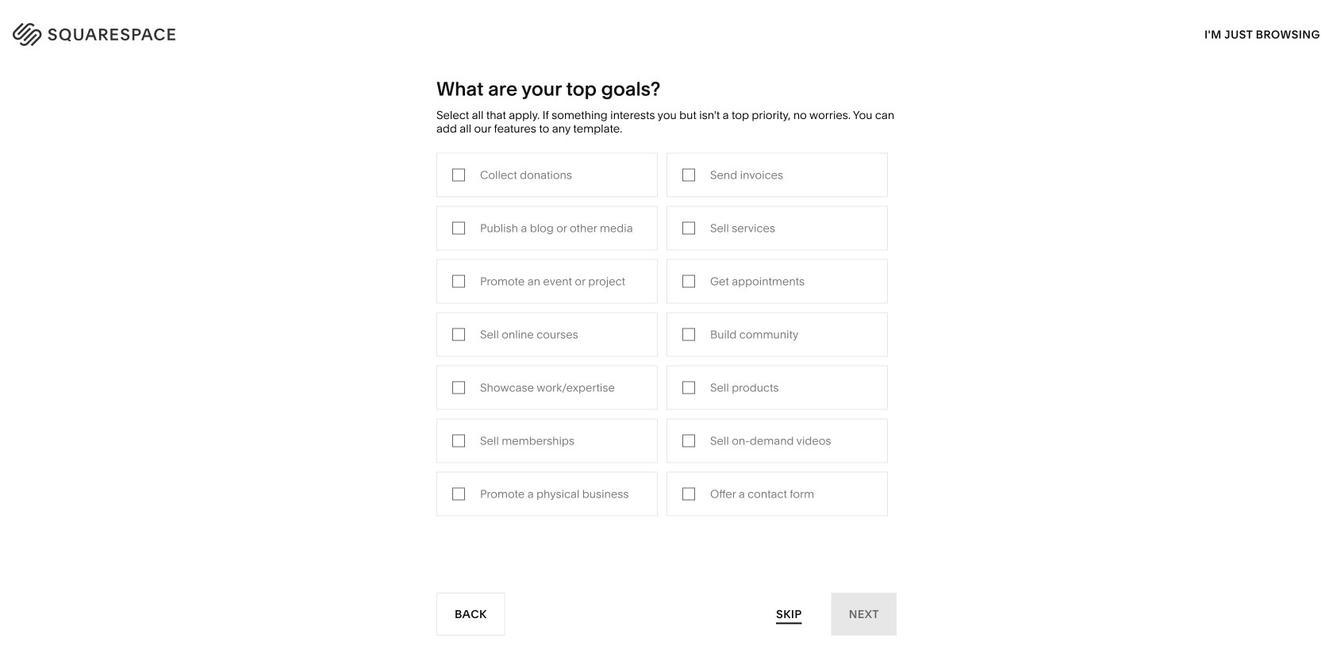 Task type: describe. For each thing, give the bounding box(es) containing it.
çimen image
[[481, 554, 853, 657]]



Task type: vqa. For each thing, say whether or not it's contained in the screenshot.
ÇIMEN "image"
yes



